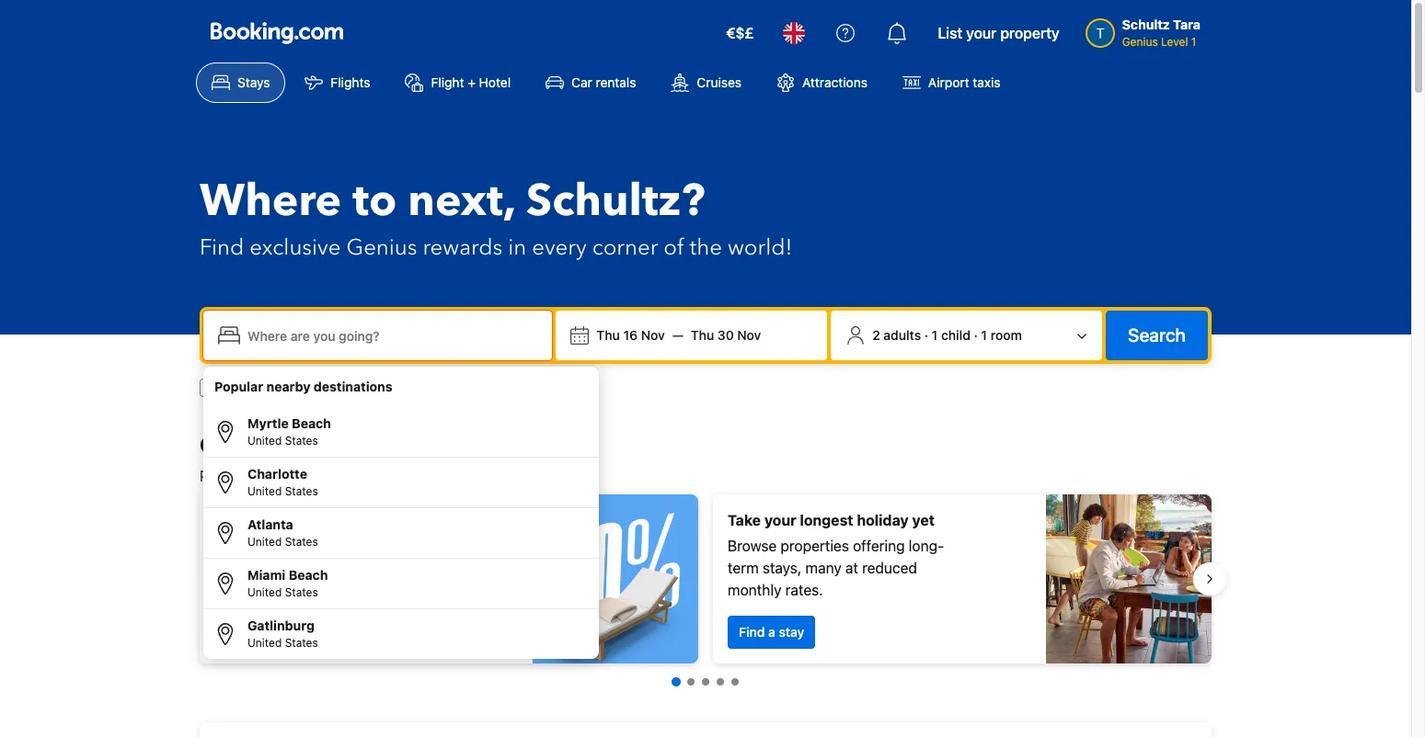 Task type: describe. For each thing, give the bounding box(es) containing it.
child
[[941, 328, 971, 343]]

list your property
[[938, 25, 1060, 41]]

tara
[[1173, 17, 1201, 32]]

thu 30 nov button
[[683, 319, 769, 352]]

at
[[845, 560, 858, 577]]

region containing take your longest holiday yet
[[185, 488, 1226, 672]]

1 nov from the left
[[641, 328, 665, 343]]

your for property
[[966, 25, 997, 41]]

forget
[[373, 524, 417, 540]]

find inside region
[[739, 625, 765, 640]]

atlanta united states
[[247, 517, 318, 549]]

nearby
[[266, 379, 310, 395]]

with
[[400, 549, 428, 566]]

browse
[[728, 538, 777, 555]]

schultz
[[1122, 17, 1170, 32]]

cruises link
[[655, 63, 757, 103]]

longest
[[800, 512, 853, 529]]

miami beach united states
[[247, 568, 328, 600]]

find inside where to next, schultz? find exclusive genius rewards in every corner of the world!
[[200, 233, 244, 263]]

attractions link
[[761, 63, 883, 103]]

or
[[286, 549, 299, 566]]

and
[[323, 468, 348, 485]]

book a stay you won't forget save 30% or more on stays with black friday deals
[[214, 524, 428, 588]]

in
[[508, 233, 526, 263]]

united for gatlinburg
[[247, 637, 282, 650]]

many
[[805, 560, 842, 577]]

16
[[623, 328, 638, 343]]

30%
[[250, 549, 282, 566]]

property
[[1000, 25, 1060, 41]]

offers main content
[[185, 432, 1226, 738]]

beach for myrtle beach
[[292, 416, 331, 432]]

take your longest holiday yet image
[[1046, 495, 1212, 664]]

properties
[[781, 538, 849, 555]]

flights link
[[289, 63, 386, 103]]

2
[[872, 328, 880, 343]]

2 adults · 1 child · 1 room
[[872, 328, 1022, 343]]

a for book
[[254, 524, 262, 540]]

deals
[[299, 571, 336, 588]]

to
[[353, 171, 397, 232]]

united for atlanta
[[247, 535, 282, 549]]

next,
[[408, 171, 515, 232]]

thu 16 nov button
[[589, 319, 672, 352]]

offers
[[402, 468, 441, 485]]

charlotte
[[247, 466, 307, 482]]

2 adults · 1 child · 1 room button
[[838, 318, 1095, 353]]

friday
[[255, 571, 295, 588]]

work
[[325, 380, 353, 396]]

holiday
[[857, 512, 909, 529]]

more
[[303, 549, 337, 566]]

miami
[[247, 568, 285, 583]]

offers
[[200, 432, 266, 462]]

rentals
[[596, 75, 636, 90]]

1 thu from the left
[[597, 328, 620, 343]]

myrtle
[[247, 416, 289, 432]]

charlotte united states
[[247, 466, 318, 499]]

adults
[[884, 328, 921, 343]]

car rentals
[[571, 75, 636, 90]]

save
[[214, 549, 247, 566]]

united inside 'miami beach united states'
[[247, 586, 282, 600]]

stays
[[237, 75, 270, 90]]

where
[[200, 171, 342, 232]]

flight + hotel link
[[390, 63, 526, 103]]

airport taxis link
[[887, 63, 1016, 103]]

hotel
[[479, 75, 511, 90]]

monthly
[[728, 582, 782, 599]]

taxis
[[973, 75, 1001, 90]]

2 nov from the left
[[737, 328, 761, 343]]

explore deals link
[[214, 605, 318, 639]]

myrtle beach united states
[[247, 416, 331, 448]]

take your longest holiday yet browse properties offering long- term stays, many at reduced monthly rates.
[[728, 512, 944, 599]]

stays link
[[196, 63, 286, 103]]

2 thu from the left
[[691, 328, 714, 343]]

atlanta
[[247, 517, 293, 533]]

won't
[[329, 524, 370, 540]]

flights
[[331, 75, 370, 90]]

list your property link
[[927, 11, 1071, 55]]

explore
[[225, 614, 271, 629]]

find a stay link
[[728, 616, 815, 650]]

list box containing popular nearby destinations
[[203, 367, 599, 660]]

term
[[728, 560, 759, 577]]

1 horizontal spatial 1
[[981, 328, 987, 343]]

list
[[938, 25, 963, 41]]

2 · from the left
[[974, 328, 978, 343]]

popular
[[214, 379, 263, 395]]



Task type: vqa. For each thing, say whether or not it's contained in the screenshot.
Christina
no



Task type: locate. For each thing, give the bounding box(es) containing it.
states down or
[[285, 586, 318, 600]]

genius inside schultz tara genius level 1
[[1122, 35, 1158, 49]]

special
[[352, 468, 399, 485]]

states
[[285, 434, 318, 448], [285, 485, 318, 499], [285, 535, 318, 549], [285, 586, 318, 600], [285, 637, 318, 650]]

1 vertical spatial you
[[300, 524, 326, 540]]

states down atlanta
[[285, 535, 318, 549]]

0 horizontal spatial for
[[305, 380, 321, 396]]

you inside the offers promotions, deals and special offers for you
[[467, 468, 492, 485]]

united
[[247, 434, 282, 448], [247, 485, 282, 499], [247, 535, 282, 549], [247, 586, 282, 600], [247, 637, 282, 650]]

stays,
[[763, 560, 802, 577]]

find down where
[[200, 233, 244, 263]]

search for black friday deals on stays image
[[533, 495, 698, 664]]

30
[[718, 328, 734, 343]]

find
[[200, 233, 244, 263], [739, 625, 765, 640]]

stay for book
[[266, 524, 296, 540]]

1 down "tara"
[[1191, 35, 1196, 49]]

states down gatlinburg
[[285, 637, 318, 650]]

deals left and
[[284, 468, 319, 485]]

beach down the popular nearby destinations
[[292, 416, 331, 432]]

book
[[214, 524, 251, 540]]

·
[[924, 328, 928, 343], [974, 328, 978, 343]]

0 horizontal spatial thu
[[597, 328, 620, 343]]

· right adults
[[924, 328, 928, 343]]

0 horizontal spatial ·
[[924, 328, 928, 343]]

2 horizontal spatial 1
[[1191, 35, 1196, 49]]

states inside atlanta united states
[[285, 535, 318, 549]]

states down charlotte
[[285, 485, 318, 499]]

1 horizontal spatial a
[[768, 625, 775, 640]]

yet
[[912, 512, 935, 529]]

a
[[254, 524, 262, 540], [768, 625, 775, 640]]

—
[[672, 328, 683, 343]]

level
[[1161, 35, 1188, 49]]

car
[[571, 75, 592, 90]]

search
[[1128, 325, 1186, 346]]

deals down 'miami beach united states'
[[274, 614, 307, 629]]

offering
[[853, 538, 905, 555]]

offers promotions, deals and special offers for you
[[200, 432, 492, 485]]

2 states from the top
[[285, 485, 318, 499]]

your inside "link"
[[966, 25, 997, 41]]

0 horizontal spatial genius
[[346, 233, 417, 263]]

you
[[467, 468, 492, 485], [300, 524, 326, 540]]

destinations
[[314, 379, 392, 395]]

for inside the offers promotions, deals and special offers for you
[[445, 468, 464, 485]]

region
[[185, 488, 1226, 672]]

0 horizontal spatial stay
[[266, 524, 296, 540]]

for
[[305, 380, 321, 396], [445, 468, 464, 485]]

rewards
[[423, 233, 503, 263]]

airport
[[928, 75, 969, 90]]

1 horizontal spatial find
[[739, 625, 765, 640]]

3 united from the top
[[247, 535, 282, 549]]

beach
[[292, 416, 331, 432], [289, 568, 328, 583]]

beach inside 'miami beach united states'
[[289, 568, 328, 583]]

booking.com image
[[211, 22, 343, 44]]

schultz tara genius level 1
[[1122, 17, 1201, 49]]

world!
[[728, 233, 792, 263]]

the
[[690, 233, 722, 263]]

0 horizontal spatial your
[[764, 512, 796, 529]]

beach for miami beach
[[289, 568, 328, 583]]

1 vertical spatial find
[[739, 625, 765, 640]]

1 vertical spatial genius
[[346, 233, 417, 263]]

0 vertical spatial beach
[[292, 416, 331, 432]]

states inside 'miami beach united states'
[[285, 586, 318, 600]]

stays
[[362, 549, 397, 566]]

1 inside schultz tara genius level 1
[[1191, 35, 1196, 49]]

find a stay
[[739, 625, 804, 640]]

stay
[[266, 524, 296, 540], [779, 625, 804, 640]]

0 horizontal spatial 1
[[932, 328, 938, 343]]

0 horizontal spatial nov
[[641, 328, 665, 343]]

0 vertical spatial deals
[[284, 468, 319, 485]]

attractions
[[802, 75, 868, 90]]

thu left 16
[[597, 328, 620, 343]]

every
[[532, 233, 587, 263]]

a inside book a stay you won't forget save 30% or more on stays with black friday deals
[[254, 524, 262, 540]]

1 · from the left
[[924, 328, 928, 343]]

1 horizontal spatial your
[[966, 25, 997, 41]]

united down 'miami'
[[247, 586, 282, 600]]

popular nearby destinations group
[[203, 408, 599, 660]]

united down atlanta
[[247, 535, 282, 549]]

rates.
[[785, 582, 823, 599]]

stay down rates.
[[779, 625, 804, 640]]

states inside myrtle beach united states
[[285, 434, 318, 448]]

states down myrtle on the left bottom of page
[[285, 434, 318, 448]]

for right offers
[[445, 468, 464, 485]]

united inside atlanta united states
[[247, 535, 282, 549]]

your right list
[[966, 25, 997, 41]]

deals inside the offers promotions, deals and special offers for you
[[284, 468, 319, 485]]

5 united from the top
[[247, 637, 282, 650]]

beach down more
[[289, 568, 328, 583]]

3 states from the top
[[285, 535, 318, 549]]

corner
[[592, 233, 658, 263]]

popular nearby destinations
[[214, 379, 392, 395]]

1 horizontal spatial nov
[[737, 328, 761, 343]]

0 vertical spatial your
[[966, 25, 997, 41]]

nov right 30
[[737, 328, 761, 343]]

beach inside myrtle beach united states
[[292, 416, 331, 432]]

1 states from the top
[[285, 434, 318, 448]]

2 united from the top
[[247, 485, 282, 499]]

i'm
[[225, 380, 243, 396]]

progress bar inside offers 'main content'
[[672, 678, 739, 687]]

cruises
[[697, 75, 742, 90]]

0 vertical spatial stay
[[266, 524, 296, 540]]

schultz?
[[526, 171, 705, 232]]

progress bar
[[672, 678, 739, 687]]

1 horizontal spatial genius
[[1122, 35, 1158, 49]]

4 states from the top
[[285, 586, 318, 600]]

· right child
[[974, 328, 978, 343]]

states for charlotte
[[285, 485, 318, 499]]

nov right 16
[[641, 328, 665, 343]]

1 horizontal spatial for
[[445, 468, 464, 485]]

united for charlotte
[[247, 485, 282, 499]]

you inside book a stay you won't forget save 30% or more on stays with black friday deals
[[300, 524, 326, 540]]

your right "take"
[[764, 512, 796, 529]]

1 vertical spatial beach
[[289, 568, 328, 583]]

1 vertical spatial your
[[764, 512, 796, 529]]

explore deals
[[225, 614, 307, 629]]

you right offers
[[467, 468, 492, 485]]

0 vertical spatial genius
[[1122, 35, 1158, 49]]

i'm travelling for work
[[225, 380, 353, 396]]

genius inside where to next, schultz? find exclusive genius rewards in every corner of the world!
[[346, 233, 417, 263]]

thu 16 nov — thu 30 nov
[[597, 328, 761, 343]]

0 vertical spatial for
[[305, 380, 321, 396]]

1 vertical spatial a
[[768, 625, 775, 640]]

your
[[966, 25, 997, 41], [764, 512, 796, 529]]

a for find
[[768, 625, 775, 640]]

united inside 'charlotte united states'
[[247, 485, 282, 499]]

take
[[728, 512, 761, 529]]

0 horizontal spatial a
[[254, 524, 262, 540]]

1 horizontal spatial ·
[[974, 328, 978, 343]]

1 horizontal spatial you
[[467, 468, 492, 485]]

1 vertical spatial stay
[[779, 625, 804, 640]]

states for gatlinburg
[[285, 637, 318, 650]]

for left work
[[305, 380, 321, 396]]

1 vertical spatial deals
[[274, 614, 307, 629]]

€$£
[[726, 25, 754, 41]]

car rentals link
[[530, 63, 652, 103]]

a right book
[[254, 524, 262, 540]]

airport taxis
[[928, 75, 1001, 90]]

stay for find
[[779, 625, 804, 640]]

gatlinburg united states
[[247, 618, 318, 650]]

gatlinburg
[[247, 618, 315, 634]]

thu left 30
[[691, 328, 714, 343]]

flight
[[431, 75, 464, 90]]

where to next, schultz? find exclusive genius rewards in every corner of the world!
[[200, 171, 792, 263]]

united inside gatlinburg united states
[[247, 637, 282, 650]]

long-
[[909, 538, 944, 555]]

united down charlotte
[[247, 485, 282, 499]]

search button
[[1106, 311, 1208, 361]]

promotions,
[[200, 468, 280, 485]]

you up more
[[300, 524, 326, 540]]

0 vertical spatial you
[[467, 468, 492, 485]]

states inside 'charlotte united states'
[[285, 485, 318, 499]]

0 vertical spatial find
[[200, 233, 244, 263]]

0 horizontal spatial find
[[200, 233, 244, 263]]

your inside 'take your longest holiday yet browse properties offering long- term stays, many at reduced monthly rates.'
[[764, 512, 796, 529]]

genius down 'schultz'
[[1122, 35, 1158, 49]]

exclusive
[[250, 233, 341, 263]]

states inside gatlinburg united states
[[285, 637, 318, 650]]

united down the explore deals
[[247, 637, 282, 650]]

stay up or
[[266, 524, 296, 540]]

1 left the room
[[981, 328, 987, 343]]

1 united from the top
[[247, 434, 282, 448]]

room
[[991, 328, 1022, 343]]

states for atlanta
[[285, 535, 318, 549]]

united inside myrtle beach united states
[[247, 434, 282, 448]]

1 horizontal spatial stay
[[779, 625, 804, 640]]

list box
[[203, 367, 599, 660]]

1 horizontal spatial thu
[[691, 328, 714, 343]]

genius down to at left
[[346, 233, 417, 263]]

find down monthly
[[739, 625, 765, 640]]

+
[[468, 75, 476, 90]]

a down monthly
[[768, 625, 775, 640]]

united down myrtle on the left bottom of page
[[247, 434, 282, 448]]

Where are you going? field
[[240, 319, 545, 352]]

0 horizontal spatial you
[[300, 524, 326, 540]]

your for longest
[[764, 512, 796, 529]]

stay inside book a stay you won't forget save 30% or more on stays with black friday deals
[[266, 524, 296, 540]]

1 left child
[[932, 328, 938, 343]]

your account menu schultz tara genius level 1 element
[[1085, 8, 1208, 51]]

of
[[664, 233, 684, 263]]

reduced
[[862, 560, 917, 577]]

4 united from the top
[[247, 586, 282, 600]]

0 vertical spatial a
[[254, 524, 262, 540]]

1 vertical spatial for
[[445, 468, 464, 485]]

5 states from the top
[[285, 637, 318, 650]]

flight + hotel
[[431, 75, 511, 90]]

on
[[341, 549, 358, 566]]

travelling
[[247, 380, 301, 396]]



